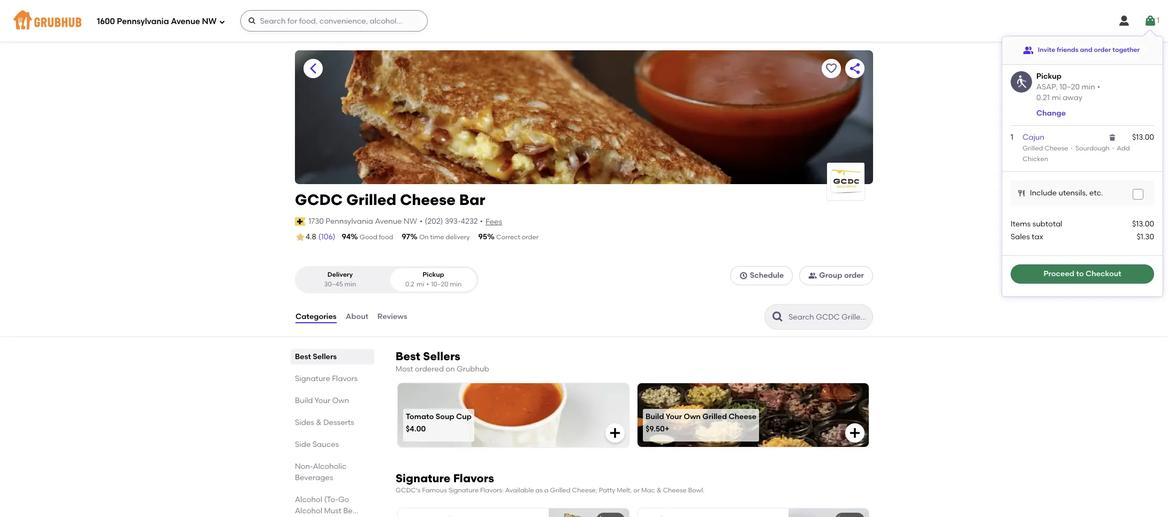 Task type: describe. For each thing, give the bounding box(es) containing it.
tomato
[[406, 412, 434, 421]]

min inside delivery 30–45 min
[[345, 280, 356, 288]]

1 inside tooltip
[[1011, 133, 1014, 142]]

caret left icon image
[[307, 62, 320, 75]]

$9.50
[[646, 425, 665, 434]]

$1.30
[[1137, 232, 1154, 242]]

categories
[[296, 312, 337, 321]]

0 horizontal spatial svg image
[[609, 427, 622, 440]]

sides & desserts tab
[[295, 417, 370, 428]]

gcdc grilled cheese bar
[[295, 191, 485, 209]]

delivery 30–45 min
[[324, 271, 356, 288]]

mi inside pickup 0.2 mi • 10–20 min
[[417, 280, 424, 288]]

save this restaurant image
[[825, 62, 838, 75]]

build for build your own
[[295, 396, 313, 405]]

sides & desserts
[[295, 418, 354, 427]]

good food
[[360, 233, 393, 241]]

393-
[[445, 217, 461, 226]]

delivery
[[328, 271, 353, 279]]

reviews
[[378, 312, 407, 321]]

share icon image
[[849, 62, 861, 75]]

items
[[1011, 219, 1031, 229]]

best for best sellers
[[295, 352, 311, 361]]

(106)
[[318, 232, 335, 241]]

signature for signature flavors gcdc's famous signature flavors: available as a grilled cheese, patty melt, or mac & cheese bowl.
[[396, 472, 451, 485]]

min inside pickup 0.2 mi • 10–20 min
[[450, 280, 462, 288]]

option group containing delivery 30–45 min
[[295, 266, 479, 293]]

grilled inside signature flavors gcdc's famous signature flavors: available as a grilled cheese, patty melt, or mac & cheese bowl.
[[550, 487, 571, 494]]

97
[[402, 232, 410, 241]]

pickup asap, 10–20 min • 0.21 mi away
[[1037, 72, 1100, 102]]

Search for food, convenience, alcohol... search field
[[240, 10, 428, 32]]

items subtotal
[[1011, 219, 1063, 229]]

schedule button
[[730, 266, 793, 286]]

svg image inside schedule button
[[739, 272, 748, 280]]

cup
[[456, 412, 472, 421]]

best sellers tab
[[295, 351, 370, 363]]

ordered
[[415, 365, 444, 374]]

side
[[295, 440, 311, 449]]

bar
[[459, 191, 485, 209]]

food
[[379, 233, 393, 241]]

4.8
[[306, 232, 316, 242]]

2 ∙ from the left
[[1110, 145, 1117, 152]]

sellers for best sellers most ordered on grubhub
[[423, 350, 460, 363]]

chicken
[[1023, 156, 1048, 163]]

sales tax
[[1011, 232, 1043, 242]]

(202)
[[425, 217, 443, 226]]

most
[[396, 365, 413, 374]]

fees button
[[485, 216, 503, 228]]

$4.00
[[406, 425, 426, 434]]

group order button
[[800, 266, 873, 286]]

avenue for 1600 pennsylvania avenue nw
[[171, 16, 200, 26]]

fees
[[486, 217, 502, 226]]

side sauces tab
[[295, 439, 370, 450]]

your for build your own
[[315, 396, 330, 405]]

order for group order
[[844, 271, 864, 280]]

subtotal
[[1033, 219, 1063, 229]]

cajun link
[[1023, 133, 1045, 142]]

pickup icon image
[[1011, 71, 1032, 93]]

signature for signature flavors
[[295, 374, 330, 383]]

non-alcoholic beverages tab
[[295, 461, 370, 484]]

1730
[[309, 217, 324, 226]]

1730 pennsylvania avenue nw
[[309, 217, 417, 226]]

2 vertical spatial signature
[[448, 487, 479, 494]]

include utensils, etc.
[[1030, 188, 1103, 197]]

gcdc grilled cheese bar logo image
[[827, 166, 865, 197]]

checkout
[[1086, 269, 1121, 279]]

sides
[[295, 418, 314, 427]]

subscription pass image
[[295, 217, 306, 226]]

0.21
[[1037, 93, 1050, 102]]

sales
[[1011, 232, 1030, 242]]

people icon image for invite friends and order together
[[1023, 45, 1034, 56]]

1600 pennsylvania avenue nw
[[97, 16, 217, 26]]

change
[[1037, 108, 1066, 118]]

cajun
[[1023, 133, 1045, 142]]

best sellers most ordered on grubhub
[[396, 350, 489, 374]]

friends
[[1057, 46, 1079, 54]]

nw for 1730 pennsylvania avenue nw
[[404, 217, 417, 226]]

svg image inside 1 button
[[1144, 14, 1157, 27]]

tomato soup cup $4.00
[[406, 412, 472, 434]]

proceed
[[1044, 269, 1075, 279]]

signature flavors tab
[[295, 373, 370, 384]]

0.2
[[405, 280, 414, 288]]

grilled inside build your own grilled cheese $9.50 +
[[703, 412, 727, 421]]

pickup 0.2 mi • 10–20 min
[[405, 271, 462, 288]]

best for best sellers most ordered on grubhub
[[396, 350, 420, 363]]

best sellers
[[295, 352, 337, 361]]

invite friends and order together button
[[1023, 41, 1140, 60]]

proceed to checkout button
[[1011, 265, 1154, 284]]

to
[[1076, 269, 1084, 279]]

flavors for signature flavors
[[332, 374, 358, 383]]

alcoholic
[[313, 462, 347, 471]]

pennsylvania for 1600
[[117, 16, 169, 26]]

non-
[[295, 462, 313, 471]]

signature flavors
[[295, 374, 358, 383]]

tooltip containing pickup
[[1002, 30, 1163, 297]]

correct order
[[496, 233, 539, 241]]

invite friends and order together
[[1038, 46, 1140, 54]]

(202) 393-4232 button
[[425, 216, 478, 227]]

about
[[346, 312, 368, 321]]



Task type: vqa. For each thing, say whether or not it's contained in the screenshot.
japanese
no



Task type: locate. For each thing, give the bounding box(es) containing it.
sauces
[[313, 440, 339, 449]]

∙
[[1070, 145, 1074, 152], [1110, 145, 1117, 152]]

avenue for 1730 pennsylvania avenue nw
[[375, 217, 402, 226]]

0 vertical spatial signature
[[295, 374, 330, 383]]

flavors inside tab
[[332, 374, 358, 383]]

0 horizontal spatial mi
[[417, 280, 424, 288]]

build
[[295, 396, 313, 405], [646, 412, 664, 421]]

1 vertical spatial pennsylvania
[[326, 217, 373, 226]]

gcdc
[[295, 191, 343, 209]]

• inside the pickup asap, 10–20 min • 0.21 mi away
[[1098, 82, 1100, 91]]

min inside the pickup asap, 10–20 min • 0.21 mi away
[[1082, 82, 1095, 91]]

a
[[544, 487, 549, 494]]

available
[[505, 487, 534, 494]]

0 vertical spatial own
[[332, 396, 349, 405]]

group order
[[819, 271, 864, 280]]

etc.
[[1090, 188, 1103, 197]]

1 horizontal spatial 1
[[1157, 16, 1160, 25]]

tax
[[1032, 232, 1043, 242]]

pennsylvania inside button
[[326, 217, 373, 226]]

build your own grilled cheese $9.50 +
[[646, 412, 757, 434]]

0 vertical spatial build
[[295, 396, 313, 405]]

pennsylvania up 94
[[326, 217, 373, 226]]

pickup inside pickup 0.2 mi • 10–20 min
[[423, 271, 444, 279]]

away
[[1063, 93, 1083, 102]]

10–20 up away
[[1060, 82, 1080, 91]]

sellers for best sellers
[[313, 352, 337, 361]]

•
[[1098, 82, 1100, 91], [420, 217, 423, 226], [480, 217, 483, 226], [426, 280, 429, 288]]

0 horizontal spatial your
[[315, 396, 330, 405]]

• (202) 393-4232 • fees
[[420, 217, 502, 226]]

1 horizontal spatial &
[[657, 487, 662, 494]]

min down delivery
[[345, 280, 356, 288]]

build inside tab
[[295, 396, 313, 405]]

on
[[419, 233, 429, 241]]

1 horizontal spatial 10–20
[[1060, 82, 1080, 91]]

pennsylvania for 1730
[[326, 217, 373, 226]]

1 horizontal spatial pickup
[[1037, 72, 1062, 81]]

own inside build your own grilled cheese $9.50 +
[[684, 412, 701, 421]]

1 vertical spatial mi
[[417, 280, 424, 288]]

0 horizontal spatial nw
[[202, 16, 217, 26]]

1 vertical spatial 10–20
[[431, 280, 448, 288]]

signature down best sellers
[[295, 374, 330, 383]]

signature inside tab
[[295, 374, 330, 383]]

2 horizontal spatial order
[[1094, 46, 1111, 54]]

min
[[1082, 82, 1095, 91], [345, 280, 356, 288], [450, 280, 462, 288]]

people icon image for group order
[[809, 272, 817, 280]]

1 horizontal spatial pennsylvania
[[326, 217, 373, 226]]

1 horizontal spatial min
[[450, 280, 462, 288]]

0 vertical spatial people icon image
[[1023, 45, 1034, 56]]

pennsylvania inside main navigation navigation
[[117, 16, 169, 26]]

0 vertical spatial $13.00
[[1132, 133, 1154, 142]]

pickup inside the pickup asap, 10–20 min • 0.21 mi away
[[1037, 72, 1062, 81]]

+
[[665, 425, 669, 434]]

delivery
[[446, 233, 470, 241]]

0 horizontal spatial 1
[[1011, 133, 1014, 142]]

together
[[1113, 46, 1140, 54]]

nw inside button
[[404, 217, 417, 226]]

order for correct order
[[522, 233, 539, 241]]

cheese
[[1045, 145, 1068, 152], [400, 191, 456, 209], [729, 412, 757, 421], [663, 487, 687, 494]]

order right correct
[[522, 233, 539, 241]]

bowl.
[[688, 487, 705, 494]]

• right 4232
[[480, 217, 483, 226]]

patty
[[599, 487, 615, 494]]

correct
[[496, 233, 520, 241]]

min up away
[[1082, 82, 1095, 91]]

0 horizontal spatial avenue
[[171, 16, 200, 26]]

as
[[536, 487, 543, 494]]

1 vertical spatial signature
[[396, 472, 451, 485]]

95
[[478, 232, 487, 241]]

& right mac
[[657, 487, 662, 494]]

your for build your own grilled cheese $9.50 +
[[666, 412, 682, 421]]

94
[[342, 232, 351, 241]]

famous
[[422, 487, 447, 494]]

1
[[1157, 16, 1160, 25], [1011, 133, 1014, 142]]

best inside best sellers most ordered on grubhub
[[396, 350, 420, 363]]

pennsylvania right 1600
[[117, 16, 169, 26]]

tooltip
[[1002, 30, 1163, 297]]

& inside signature flavors gcdc's famous signature flavors: available as a grilled cheese, patty melt, or mac & cheese bowl.
[[657, 487, 662, 494]]

• inside pickup 0.2 mi • 10–20 min
[[426, 280, 429, 288]]

proceed to checkout
[[1044, 269, 1121, 279]]

0 horizontal spatial own
[[332, 396, 349, 405]]

0 horizontal spatial sellers
[[313, 352, 337, 361]]

pickup down time
[[423, 271, 444, 279]]

build your own tab
[[295, 395, 370, 406]]

best inside tab
[[295, 352, 311, 361]]

svg image left $9.50
[[609, 427, 622, 440]]

people icon image inside "invite friends and order together" button
[[1023, 45, 1034, 56]]

0 vertical spatial &
[[316, 418, 322, 427]]

1730 pennsylvania avenue nw button
[[308, 216, 418, 228]]

option group
[[295, 266, 479, 293]]

your inside build your own grilled cheese $9.50 +
[[666, 412, 682, 421]]

1 horizontal spatial ∙
[[1110, 145, 1117, 152]]

mi
[[1052, 93, 1061, 102], [417, 280, 424, 288]]

1 vertical spatial $13.00
[[1132, 219, 1154, 229]]

0 vertical spatial order
[[1094, 46, 1111, 54]]

0 vertical spatial pennsylvania
[[117, 16, 169, 26]]

main navigation navigation
[[0, 0, 1168, 42]]

0 vertical spatial pickup
[[1037, 72, 1062, 81]]

non-alcoholic beverages
[[295, 462, 347, 482]]

10–20 right 0.2 at the bottom of the page
[[431, 280, 448, 288]]

1 vertical spatial flavors
[[453, 472, 494, 485]]

sellers
[[423, 350, 460, 363], [313, 352, 337, 361]]

best up most
[[396, 350, 420, 363]]

0 vertical spatial 10–20
[[1060, 82, 1080, 91]]

tab
[[295, 494, 370, 517]]

about button
[[345, 298, 369, 336]]

1 vertical spatial &
[[657, 487, 662, 494]]

0 horizontal spatial flavors
[[332, 374, 358, 383]]

group
[[819, 271, 843, 280]]

people icon image left invite in the right of the page
[[1023, 45, 1034, 56]]

own for build your own
[[332, 396, 349, 405]]

1 horizontal spatial people icon image
[[1023, 45, 1034, 56]]

1 vertical spatial own
[[684, 412, 701, 421]]

0 horizontal spatial people icon image
[[809, 272, 817, 280]]

1 vertical spatial avenue
[[375, 217, 402, 226]]

svg image up the sourdough
[[1108, 133, 1117, 142]]

0 vertical spatial your
[[315, 396, 330, 405]]

best up signature flavors
[[295, 352, 311, 361]]

0 vertical spatial svg image
[[1108, 133, 1117, 142]]

10–20 inside pickup 0.2 mi • 10–20 min
[[431, 280, 448, 288]]

people icon image
[[1023, 45, 1034, 56], [809, 272, 817, 280]]

own for build your own grilled cheese $9.50 +
[[684, 412, 701, 421]]

flavors for signature flavors gcdc's famous signature flavors: available as a grilled cheese, patty melt, or mac & cheese bowl.
[[453, 472, 494, 485]]

30–45
[[324, 280, 343, 288]]

2 vertical spatial order
[[844, 271, 864, 280]]

pennsylvania
[[117, 16, 169, 26], [326, 217, 373, 226]]

order inside tooltip
[[1094, 46, 1111, 54]]

and
[[1080, 46, 1093, 54]]

1 horizontal spatial best
[[396, 350, 420, 363]]

flavors down best sellers tab
[[332, 374, 358, 383]]

or
[[634, 487, 640, 494]]

include
[[1030, 188, 1057, 197]]

signature flavors gcdc's famous signature flavors: available as a grilled cheese, patty melt, or mac & cheese bowl.
[[396, 472, 705, 494]]

young american image
[[549, 508, 629, 517]]

avenue inside 1730 pennsylvania avenue nw button
[[375, 217, 402, 226]]

build for build your own grilled cheese $9.50 +
[[646, 412, 664, 421]]

build up $9.50
[[646, 412, 664, 421]]

0 vertical spatial flavors
[[332, 374, 358, 383]]

pickup for mi
[[423, 271, 444, 279]]

change button
[[1037, 108, 1066, 119]]

invite
[[1038, 46, 1055, 54]]

1 horizontal spatial nw
[[404, 217, 417, 226]]

1 vertical spatial pickup
[[423, 271, 444, 279]]

1 horizontal spatial mi
[[1052, 93, 1061, 102]]

schedule
[[750, 271, 784, 280]]

0 horizontal spatial min
[[345, 280, 356, 288]]

0 vertical spatial 1
[[1157, 16, 1160, 25]]

1 vertical spatial order
[[522, 233, 539, 241]]

sellers inside tab
[[313, 352, 337, 361]]

Search GCDC Grilled Cheese Bar search field
[[788, 312, 870, 322]]

0 vertical spatial mi
[[1052, 93, 1061, 102]]

0 horizontal spatial best
[[295, 352, 311, 361]]

mac
[[641, 487, 655, 494]]

desserts
[[324, 418, 354, 427]]

build your own
[[295, 396, 349, 405]]

1 horizontal spatial build
[[646, 412, 664, 421]]

grilled cheese ∙ sourdough
[[1023, 145, 1110, 152]]

pickup for 10–20
[[1037, 72, 1062, 81]]

flavors
[[332, 374, 358, 383], [453, 472, 494, 485]]

signature left flavors:
[[448, 487, 479, 494]]

your
[[315, 396, 330, 405], [666, 412, 682, 421]]

1 horizontal spatial svg image
[[1108, 133, 1117, 142]]

mi right 0.21
[[1052, 93, 1061, 102]]

min right 0.2 at the bottom of the page
[[450, 280, 462, 288]]

1 vertical spatial people icon image
[[809, 272, 817, 280]]

1 horizontal spatial own
[[684, 412, 701, 421]]

good
[[360, 233, 377, 241]]

search icon image
[[772, 311, 784, 323]]

nw
[[202, 16, 217, 26], [404, 217, 417, 226]]

save this restaurant button
[[822, 59, 841, 78]]

on
[[446, 365, 455, 374]]

1 vertical spatial build
[[646, 412, 664, 421]]

build inside build your own grilled cheese $9.50 +
[[646, 412, 664, 421]]

1 horizontal spatial avenue
[[375, 217, 402, 226]]

1 horizontal spatial flavors
[[453, 472, 494, 485]]

svg image
[[1108, 133, 1117, 142], [609, 427, 622, 440]]

sellers inside best sellers most ordered on grubhub
[[423, 350, 460, 363]]

1 horizontal spatial your
[[666, 412, 682, 421]]

order right and
[[1094, 46, 1111, 54]]

mi right 0.2 at the bottom of the page
[[417, 280, 424, 288]]

& inside tab
[[316, 418, 322, 427]]

flavors up flavors:
[[453, 472, 494, 485]]

• right 0.2 at the bottom of the page
[[426, 280, 429, 288]]

0 horizontal spatial &
[[316, 418, 322, 427]]

0 vertical spatial avenue
[[171, 16, 200, 26]]

categories button
[[295, 298, 337, 336]]

on time delivery
[[419, 233, 470, 241]]

0 horizontal spatial order
[[522, 233, 539, 241]]

nw inside main navigation navigation
[[202, 16, 217, 26]]

melt,
[[617, 487, 632, 494]]

order right 'group'
[[844, 271, 864, 280]]

1 $13.00 from the top
[[1132, 133, 1154, 142]]

flavors:
[[480, 487, 504, 494]]

utensils,
[[1059, 188, 1088, 197]]

0 horizontal spatial 10–20
[[431, 280, 448, 288]]

sellers up on
[[423, 350, 460, 363]]

your inside tab
[[315, 396, 330, 405]]

add chicken
[[1023, 145, 1130, 163]]

1 inside button
[[1157, 16, 1160, 25]]

1 ∙ from the left
[[1070, 145, 1074, 152]]

nw for 1600 pennsylvania avenue nw
[[202, 16, 217, 26]]

time
[[430, 233, 444, 241]]

asap,
[[1037, 82, 1058, 91]]

svg image inside tooltip
[[1108, 133, 1117, 142]]

best
[[396, 350, 420, 363], [295, 352, 311, 361]]

10–20 inside the pickup asap, 10–20 min • 0.21 mi away
[[1060, 82, 1080, 91]]

0 vertical spatial nw
[[202, 16, 217, 26]]

avenue inside main navigation navigation
[[171, 16, 200, 26]]

your up +
[[666, 412, 682, 421]]

beverages
[[295, 473, 333, 482]]

reviews button
[[377, 298, 408, 336]]

cheese inside signature flavors gcdc's famous signature flavors: available as a grilled cheese, patty melt, or mac & cheese bowl.
[[663, 487, 687, 494]]

• down invite friends and order together
[[1098, 82, 1100, 91]]

signature up famous
[[396, 472, 451, 485]]

cheese inside build your own grilled cheese $9.50 +
[[729, 412, 757, 421]]

star icon image
[[295, 232, 306, 243]]

build up sides
[[295, 396, 313, 405]]

1 vertical spatial svg image
[[609, 427, 622, 440]]

add
[[1117, 145, 1130, 152]]

your up 'sides & desserts'
[[315, 396, 330, 405]]

sourdough
[[1076, 145, 1110, 152]]

avenue
[[171, 16, 200, 26], [375, 217, 402, 226]]

0 horizontal spatial pennsylvania
[[117, 16, 169, 26]]

0 horizontal spatial pickup
[[423, 271, 444, 279]]

southwest image
[[789, 508, 869, 517]]

svg image
[[1118, 14, 1131, 27], [1144, 14, 1157, 27], [248, 17, 256, 25], [219, 18, 225, 25], [1017, 189, 1026, 197], [1135, 191, 1141, 197], [739, 272, 748, 280], [849, 427, 861, 440]]

• left (202)
[[420, 217, 423, 226]]

1600
[[97, 16, 115, 26]]

pickup up asap,
[[1037, 72, 1062, 81]]

sellers up signature flavors
[[313, 352, 337, 361]]

people icon image inside group order button
[[809, 272, 817, 280]]

1 horizontal spatial order
[[844, 271, 864, 280]]

own inside tab
[[332, 396, 349, 405]]

people icon image left 'group'
[[809, 272, 817, 280]]

mi inside the pickup asap, 10–20 min • 0.21 mi away
[[1052, 93, 1061, 102]]

soup
[[436, 412, 454, 421]]

1 vertical spatial 1
[[1011, 133, 1014, 142]]

2 horizontal spatial min
[[1082, 82, 1095, 91]]

1 vertical spatial your
[[666, 412, 682, 421]]

2 $13.00 from the top
[[1132, 219, 1154, 229]]

gcdc's
[[396, 487, 421, 494]]

0 horizontal spatial ∙
[[1070, 145, 1074, 152]]

flavors inside signature flavors gcdc's famous signature flavors: available as a grilled cheese, patty melt, or mac & cheese bowl.
[[453, 472, 494, 485]]

1 vertical spatial nw
[[404, 217, 417, 226]]

1 horizontal spatial sellers
[[423, 350, 460, 363]]

& right sides
[[316, 418, 322, 427]]

0 horizontal spatial build
[[295, 396, 313, 405]]



